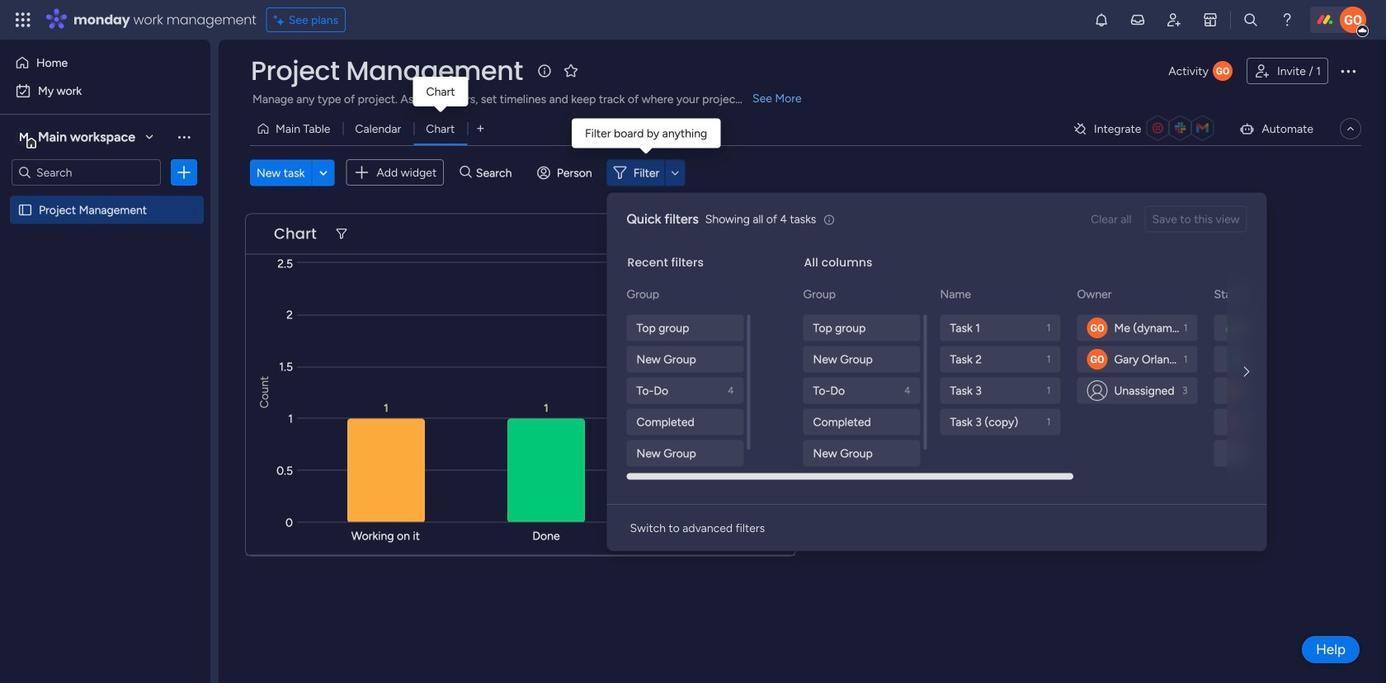 Task type: describe. For each thing, give the bounding box(es) containing it.
workspace selection element
[[16, 127, 138, 149]]

help image
[[1279, 12, 1295, 28]]

add to favorites image
[[563, 62, 579, 79]]

2 group group from the left
[[803, 315, 924, 467]]

update feed image
[[1130, 12, 1146, 28]]

add view image
[[477, 123, 484, 135]]

select product image
[[15, 12, 31, 28]]

Search field
[[472, 161, 521, 184]]

angle down image
[[319, 166, 327, 179]]

collapse board header image
[[1344, 122, 1357, 135]]

v2 search image
[[460, 163, 472, 182]]

owner group
[[1077, 315, 1201, 404]]

public board image
[[17, 202, 33, 218]]

status group
[[1214, 315, 1335, 467]]

see plans image
[[274, 11, 289, 29]]

1 vertical spatial option
[[10, 78, 201, 104]]

Search in workspace field
[[35, 163, 138, 182]]

1 horizontal spatial gary orlando image
[[1340, 7, 1366, 33]]



Task type: locate. For each thing, give the bounding box(es) containing it.
gary orlando image
[[1087, 318, 1108, 338]]

search everything image
[[1243, 12, 1259, 28]]

0 vertical spatial gary orlando image
[[1340, 7, 1366, 33]]

list box
[[0, 193, 210, 447]]

name group
[[940, 315, 1064, 435]]

group group
[[627, 315, 747, 467], [803, 315, 924, 467]]

gary orlando image inside owner group
[[1087, 349, 1108, 370]]

workspace options image
[[176, 129, 192, 145]]

option
[[10, 50, 201, 76], [10, 78, 201, 104], [0, 195, 210, 198]]

None field
[[247, 54, 527, 88], [270, 223, 321, 245], [247, 54, 527, 88], [270, 223, 321, 245]]

options image
[[1338, 61, 1358, 81]]

1 horizontal spatial group group
[[803, 315, 924, 467]]

1 vertical spatial gary orlando image
[[1087, 349, 1108, 370]]

monday marketplace image
[[1202, 12, 1219, 28]]

0 horizontal spatial gary orlando image
[[1087, 349, 1108, 370]]

2 vertical spatial option
[[0, 195, 210, 198]]

board activity image
[[1213, 61, 1233, 81]]

notifications image
[[1093, 12, 1110, 28]]

gary orlando image up options icon
[[1340, 7, 1366, 33]]

dialog
[[607, 193, 1386, 551]]

gary orlando image
[[1340, 7, 1366, 33], [1087, 349, 1108, 370]]

1 group group from the left
[[627, 315, 747, 467]]

invite members image
[[1166, 12, 1182, 28]]

0 vertical spatial option
[[10, 50, 201, 76]]

arrow down image
[[665, 163, 685, 183]]

show board description image
[[535, 63, 554, 79]]

workspace image
[[16, 128, 32, 146]]

options image
[[176, 164, 192, 181]]

0 horizontal spatial group group
[[627, 315, 747, 467]]

gary orlando image down gary orlando icon
[[1087, 349, 1108, 370]]



Task type: vqa. For each thing, say whether or not it's contained in the screenshot.
dapulse date column icon
no



